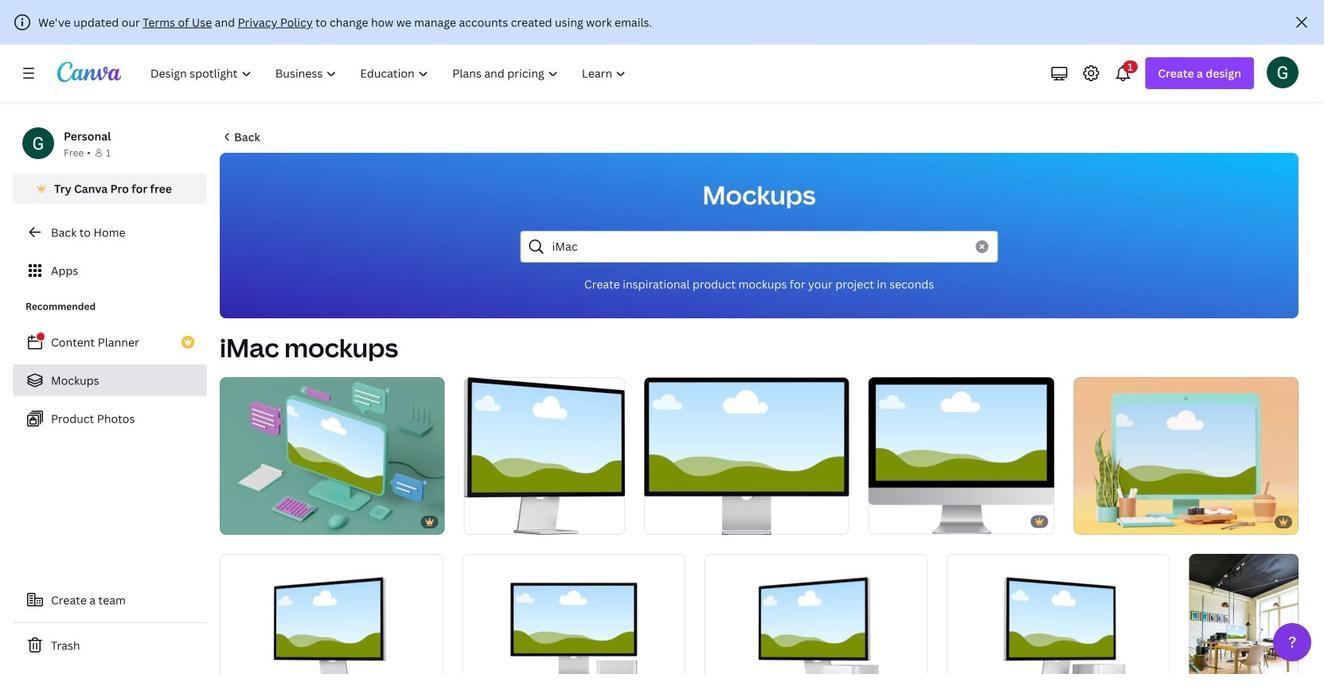 Task type: locate. For each thing, give the bounding box(es) containing it.
greg robinson image
[[1267, 56, 1299, 88]]

mac studio & studio display image
[[462, 554, 686, 675], [705, 554, 928, 675], [947, 554, 1171, 675]]

0 horizontal spatial mac studio & studio display image
[[462, 554, 686, 675]]

1 horizontal spatial mac studio & studio display image
[[705, 554, 928, 675]]

list
[[13, 327, 207, 435]]

studio display image
[[464, 378, 625, 535], [645, 378, 849, 535], [220, 554, 443, 675]]

2 horizontal spatial mac studio & studio display image
[[947, 554, 1171, 675]]

3 mac studio & studio display image from the left
[[947, 554, 1171, 675]]

2 horizontal spatial studio display image
[[645, 378, 849, 535]]

group
[[220, 378, 445, 535], [464, 378, 625, 535], [645, 378, 849, 535], [869, 378, 1055, 535], [1074, 378, 1299, 535], [220, 554, 443, 675], [462, 554, 686, 675], [705, 554, 928, 675]]

2 mac studio & studio display image from the left
[[705, 554, 928, 675]]

top level navigation element
[[140, 57, 640, 89]]



Task type: describe. For each thing, give the bounding box(es) containing it.
desktop image
[[1074, 378, 1299, 535]]

1 horizontal spatial studio display image
[[464, 378, 625, 535]]

Label search field
[[552, 232, 967, 262]]

illustrated laptop image
[[220, 378, 445, 535]]

silver imac on the wooden table in the office image
[[1190, 554, 1299, 675]]

imac in 2 colors image
[[869, 378, 1055, 535]]

1 mac studio & studio display image from the left
[[462, 554, 686, 675]]

0 horizontal spatial studio display image
[[220, 554, 443, 675]]



Task type: vqa. For each thing, say whether or not it's contained in the screenshot.
apps in Learn About The First Apps Launched By Our Community And How They'Re Reaching New Audiences With Canva.
no



